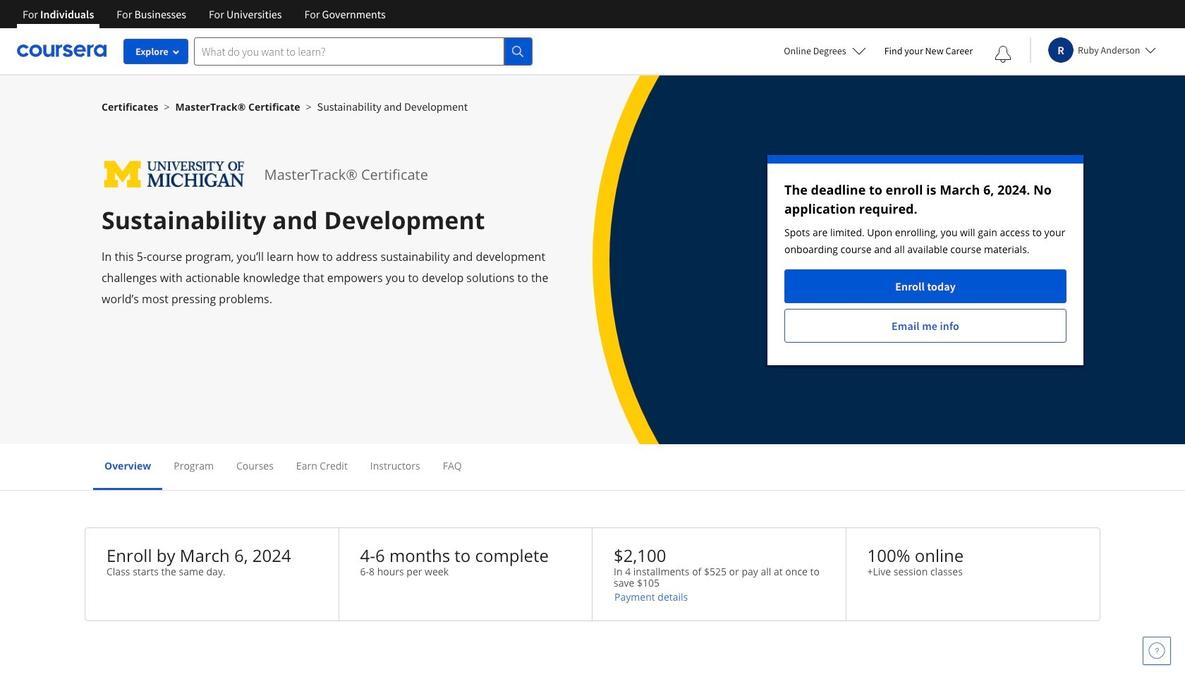 Task type: vqa. For each thing, say whether or not it's contained in the screenshot.
predict
no



Task type: describe. For each thing, give the bounding box(es) containing it.
What do you want to learn? text field
[[194, 37, 505, 65]]

banner navigation
[[11, 0, 397, 28]]

university of michigan image
[[102, 155, 247, 194]]

help center image
[[1149, 643, 1166, 660]]



Task type: locate. For each thing, give the bounding box(es) containing it.
None search field
[[194, 37, 533, 65]]

certificate menu element
[[93, 445, 1092, 490]]

coursera image
[[17, 40, 107, 62]]

status
[[768, 155, 1084, 366]]



